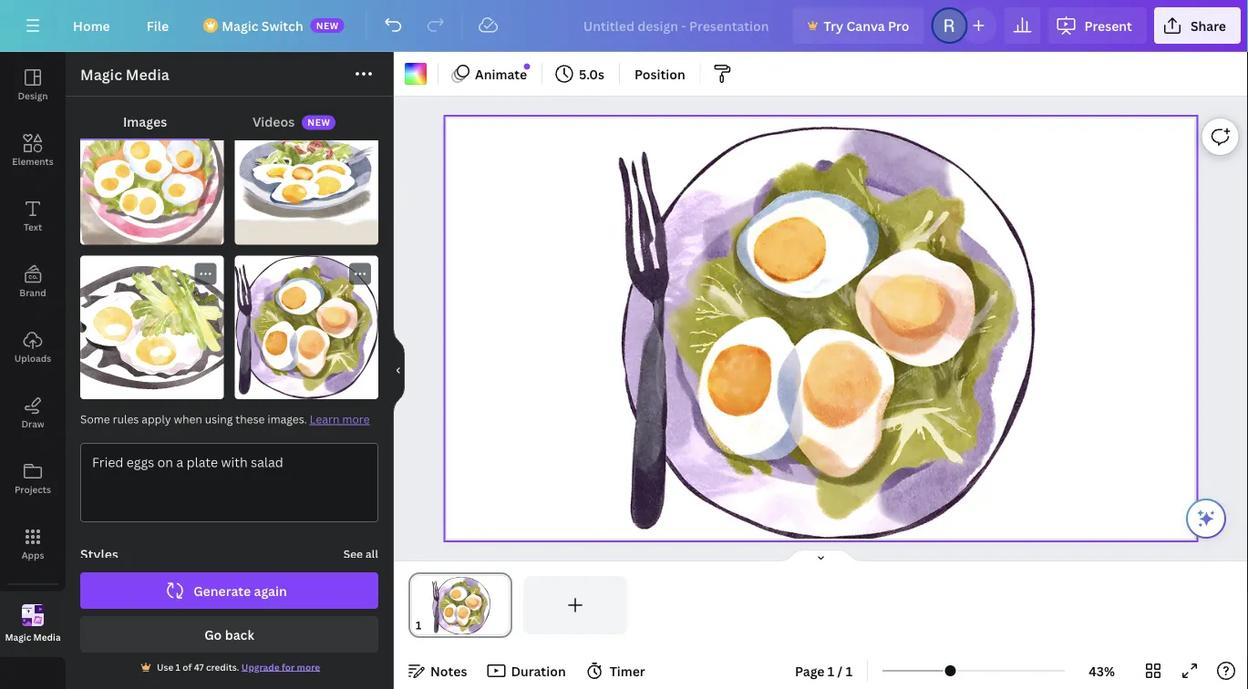 Task type: locate. For each thing, give the bounding box(es) containing it.
1 vertical spatial media
[[33, 631, 61, 644]]

hide pages image
[[778, 549, 865, 564]]

media down apps
[[33, 631, 61, 644]]

draw
[[21, 418, 44, 430]]

1 vertical spatial magic media
[[5, 631, 61, 644]]

Design title text field
[[569, 7, 786, 44]]

1 left of
[[176, 661, 180, 674]]

fried eggs on a plate with salad image
[[80, 101, 224, 245], [235, 101, 379, 245], [80, 256, 224, 399], [235, 256, 379, 399]]

1 vertical spatial more
[[297, 661, 320, 674]]

position button
[[628, 59, 693, 88]]

notes button
[[401, 657, 475, 686]]

more right for
[[297, 661, 320, 674]]

media
[[126, 65, 169, 84], [33, 631, 61, 644]]

0 vertical spatial magic
[[222, 17, 259, 34]]

projects button
[[0, 446, 66, 512]]

0 horizontal spatial 1
[[176, 661, 180, 674]]

canva
[[847, 17, 885, 34]]

1 horizontal spatial magic
[[80, 65, 122, 84]]

magic media
[[80, 65, 169, 84], [5, 631, 61, 644]]

magic down home
[[80, 65, 122, 84]]

upgrade
[[242, 661, 280, 674]]

home link
[[58, 7, 125, 44]]

elements button
[[0, 118, 66, 183]]

magic media down apps
[[5, 631, 61, 644]]

draw button
[[0, 380, 66, 446]]

use
[[157, 661, 173, 674]]

47
[[194, 661, 204, 674]]

images
[[123, 113, 167, 130]]

0 horizontal spatial media
[[33, 631, 61, 644]]

elements
[[12, 155, 54, 167]]

try canva pro button
[[793, 7, 924, 44]]

brand button
[[0, 249, 66, 315]]

0 horizontal spatial magic
[[5, 631, 31, 644]]

1 for /
[[828, 663, 835, 680]]

upgrade for more link
[[242, 661, 320, 674]]

main menu bar
[[0, 0, 1249, 52]]

animate button
[[446, 59, 535, 88]]

magic
[[222, 17, 259, 34], [80, 65, 122, 84], [5, 631, 31, 644]]

0 vertical spatial magic media
[[80, 65, 169, 84]]

text
[[24, 221, 42, 233]]

share
[[1191, 17, 1227, 34]]

1 horizontal spatial more
[[342, 412, 370, 427]]

0 vertical spatial media
[[126, 65, 169, 84]]

go
[[204, 626, 222, 643]]

0 vertical spatial new
[[316, 19, 339, 31]]

these
[[236, 412, 265, 427]]

2 horizontal spatial magic
[[222, 17, 259, 34]]

0 horizontal spatial magic media
[[5, 631, 61, 644]]

1 vertical spatial new
[[308, 116, 330, 129]]

switch
[[262, 17, 303, 34]]

back
[[225, 626, 254, 643]]

of
[[183, 661, 192, 674]]

new image
[[524, 63, 530, 70]]

apps
[[22, 549, 44, 561]]

see
[[344, 547, 363, 562]]

magic down apps
[[5, 631, 31, 644]]

5.0s button
[[550, 59, 612, 88]]

brand
[[19, 286, 46, 299]]

pro
[[888, 17, 910, 34]]

page
[[795, 663, 825, 680]]

new right the switch
[[316, 19, 339, 31]]

1 right the /
[[846, 663, 853, 680]]

more
[[342, 412, 370, 427], [297, 661, 320, 674]]

1 left the /
[[828, 663, 835, 680]]

go back button
[[80, 617, 379, 653]]

new
[[316, 19, 339, 31], [308, 116, 330, 129]]

share button
[[1155, 7, 1241, 44]]

apps button
[[0, 512, 66, 577]]

1 for of
[[176, 661, 180, 674]]

more right learn
[[342, 412, 370, 427]]

generate
[[194, 582, 251, 600]]

#ffffff image
[[405, 63, 427, 85]]

1
[[176, 661, 180, 674], [828, 663, 835, 680], [846, 663, 853, 680]]

Describe an image. Include objects, colors, places... text field
[[81, 444, 378, 522]]

Page title text field
[[430, 617, 437, 635]]

1 horizontal spatial magic media
[[80, 65, 169, 84]]

rules
[[113, 412, 139, 427]]

5.0s
[[579, 65, 605, 83]]

media up images button
[[126, 65, 169, 84]]

0 horizontal spatial more
[[297, 661, 320, 674]]

try canva pro
[[824, 17, 910, 34]]

2 vertical spatial magic
[[5, 631, 31, 644]]

side panel tab list
[[0, 52, 66, 658]]

1 horizontal spatial 1
[[828, 663, 835, 680]]

magic media up images
[[80, 65, 169, 84]]

magic left the switch
[[222, 17, 259, 34]]

new right videos
[[308, 116, 330, 129]]

home
[[73, 17, 110, 34]]



Task type: vqa. For each thing, say whether or not it's contained in the screenshot.
Again
yes



Task type: describe. For each thing, give the bounding box(es) containing it.
go back
[[204, 626, 254, 643]]

present button
[[1048, 7, 1147, 44]]

generate again button
[[80, 573, 379, 609]]

credits.
[[206, 661, 239, 674]]

duration
[[511, 663, 566, 680]]

uploads
[[14, 352, 51, 364]]

learn
[[310, 412, 340, 427]]

duration button
[[482, 657, 573, 686]]

1 horizontal spatial media
[[126, 65, 169, 84]]

generate again
[[194, 582, 287, 600]]

projects
[[15, 483, 51, 496]]

timer button
[[581, 657, 653, 686]]

images.
[[268, 412, 307, 427]]

magic switch
[[222, 17, 303, 34]]

present
[[1085, 17, 1133, 34]]

timer
[[610, 663, 646, 680]]

magic media inside button
[[5, 631, 61, 644]]

animate
[[475, 65, 527, 83]]

all
[[366, 547, 379, 562]]

page 1 / 1
[[795, 663, 853, 680]]

magic media button
[[0, 592, 66, 658]]

try
[[824, 17, 844, 34]]

/
[[838, 663, 843, 680]]

design button
[[0, 52, 66, 118]]

learn more link
[[310, 412, 370, 427]]

2 horizontal spatial 1
[[846, 663, 853, 680]]

43%
[[1089, 663, 1115, 680]]

design
[[18, 89, 48, 102]]

styles
[[80, 546, 118, 563]]

0 vertical spatial more
[[342, 412, 370, 427]]

images button
[[80, 104, 210, 139]]

notes
[[430, 663, 467, 680]]

canva assistant image
[[1196, 508, 1218, 530]]

using
[[205, 412, 233, 427]]

magic inside main "menu bar"
[[222, 17, 259, 34]]

file
[[147, 17, 169, 34]]

use 1 of 47 credits. upgrade for more
[[157, 661, 320, 674]]

magic inside button
[[5, 631, 31, 644]]

some
[[80, 412, 110, 427]]

new inside main "menu bar"
[[316, 19, 339, 31]]

when
[[174, 412, 202, 427]]

for
[[282, 661, 295, 674]]

43% button
[[1073, 657, 1132, 686]]

again
[[254, 582, 287, 600]]

hide image
[[393, 327, 405, 415]]

text button
[[0, 183, 66, 249]]

uploads button
[[0, 315, 66, 380]]

see all
[[344, 547, 379, 562]]

media inside button
[[33, 631, 61, 644]]

file button
[[132, 7, 183, 44]]

videos
[[253, 113, 295, 130]]

see all button
[[344, 545, 379, 564]]

some rules apply when using these images. learn more
[[80, 412, 370, 427]]

1 vertical spatial magic
[[80, 65, 122, 84]]

position
[[635, 65, 686, 83]]

page 1 image
[[409, 576, 512, 635]]

apply
[[142, 412, 171, 427]]



